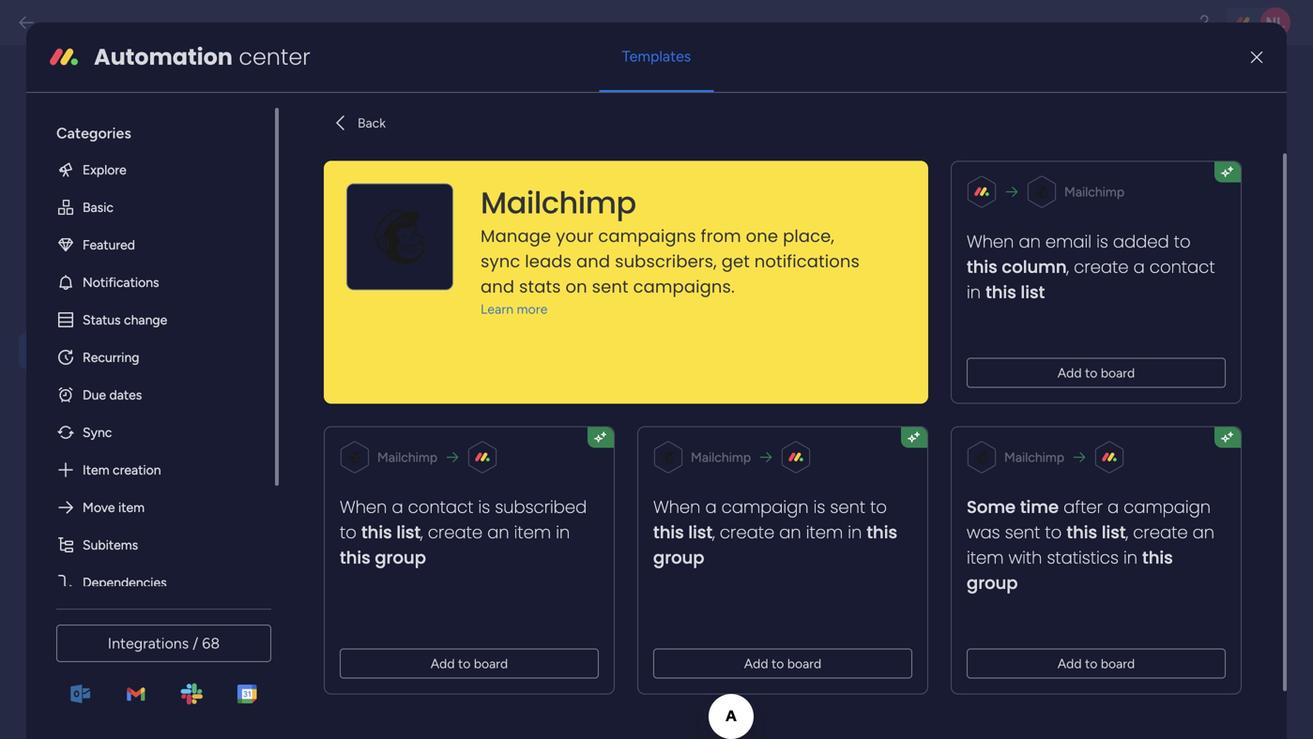 Task type: locate. For each thing, give the bounding box(es) containing it.
cross account copier button
[[19, 622, 237, 684]]

1 horizontal spatial sent
[[830, 495, 866, 519]]

stats up the creation
[[122, 423, 159, 444]]

0 horizontal spatial contact
[[408, 495, 474, 519]]

create
[[1074, 255, 1129, 279], [428, 521, 483, 545], [720, 521, 775, 545], [1133, 521, 1188, 545]]

integrations
[[108, 635, 189, 653]]

is inside the when a campaign is sent to this list , create an item in
[[814, 495, 826, 519]]

a for when a contact is subscribed to
[[392, 495, 403, 519]]

be
[[546, 257, 562, 274]]

email
[[1046, 230, 1092, 254]]

0 vertical spatial learn more link
[[33, 118, 237, 139]]

this inside the when a campaign is sent to this list , create an item in
[[653, 521, 684, 545]]

and up the on
[[576, 250, 610, 273]]

0 horizontal spatial this list
[[986, 280, 1045, 304]]

and
[[576, 250, 610, 273], [481, 275, 515, 299]]

customization button
[[19, 209, 237, 246]]

security
[[70, 300, 132, 320]]

enhance
[[511, 376, 565, 393]]

campaign inside the when a campaign is sent to this list , create an item in
[[722, 495, 809, 519]]

learn down automation  center 'icon'
[[33, 120, 68, 137]]

more down can at left top
[[517, 301, 548, 317]]

item inside this list , create an item in this group
[[514, 521, 551, 545]]

a inside after a campaign was sent to
[[1108, 495, 1119, 519]]

is inside when a contact is subscribed to
[[478, 495, 490, 519]]

monday
[[395, 355, 446, 372], [600, 376, 651, 393]]

1 vertical spatial learn more link
[[481, 300, 879, 319]]

1 horizontal spatial is
[[814, 495, 826, 519]]

item creation option
[[41, 451, 260, 489]]

tidy
[[70, 465, 102, 485]]

1 vertical spatial sent
[[830, 495, 866, 519]]

api up developers.monday.com link
[[395, 257, 416, 274]]

tidy up button
[[19, 457, 237, 493]]

item inside the when a campaign is sent to this list , create an item in
[[806, 521, 843, 545]]

app down capabilities
[[368, 398, 392, 415]]

add to board button for column
[[967, 358, 1226, 388]]

api
[[312, 85, 343, 110], [372, 200, 390, 215], [521, 200, 540, 215], [395, 257, 416, 274], [70, 341, 96, 361], [476, 355, 498, 372], [368, 419, 390, 436]]

when inside the when a campaign is sent to this list , create an item in
[[653, 495, 701, 519]]

to
[[1174, 230, 1191, 254], [1085, 365, 1098, 381], [494, 376, 508, 393], [589, 398, 602, 415], [870, 495, 887, 519], [340, 521, 357, 545], [1045, 521, 1062, 545], [458, 656, 471, 672], [772, 656, 784, 672], [1085, 656, 1098, 672]]

some time
[[967, 495, 1059, 519]]

mailchimp up 'email'
[[1065, 184, 1125, 200]]

0 horizontal spatial sent
[[592, 275, 629, 299]]

in inside the monday app api gives you powerful capabilities in order to enhance your monday app experience. it's very important to keep your api token secure.
[[443, 376, 454, 393]]

mailchimp up the manage
[[481, 182, 636, 224]]

general
[[70, 176, 129, 196]]

after
[[1064, 495, 1103, 519]]

when inside when an email is added to this column
[[967, 230, 1014, 254]]

board
[[1101, 365, 1135, 381], [474, 656, 508, 672], [788, 656, 822, 672], [1101, 656, 1135, 672]]

1 vertical spatial app
[[368, 398, 392, 415]]

capabilities
[[368, 376, 439, 393]]

contact up this list , create an item in this group
[[408, 495, 474, 519]]

the up capabilities
[[368, 355, 391, 372]]

0 vertical spatial monday
[[395, 355, 446, 372]]

explore
[[83, 162, 127, 178]]

this group
[[653, 521, 898, 570], [967, 546, 1173, 595]]

to inside when a contact is subscribed to
[[340, 521, 357, 545]]

2 horizontal spatial group
[[967, 572, 1018, 595]]

the right 'dapulse info' "image" at the top of page
[[368, 257, 391, 274]]

add to board button for list
[[653, 649, 913, 679]]

personal
[[471, 200, 518, 215]]

billing button
[[19, 374, 237, 411]]

more up explore
[[71, 120, 104, 137]]

0 horizontal spatial when
[[340, 495, 387, 519]]

1 horizontal spatial more
[[517, 301, 548, 317]]

0 horizontal spatial learn more link
[[33, 118, 237, 139]]

experience.
[[395, 398, 467, 415]]

a inside , create a contact in
[[1134, 255, 1145, 279]]

notifications option
[[41, 264, 260, 301]]

mailchimp down "token"
[[377, 449, 438, 465]]

learn inside mailchimp manage your campaigns from one place, sync leads and subscribers, get notifications and stats on sent campaigns. learn more
[[481, 301, 514, 317]]

mailchimp manage your campaigns from one place, sync leads and subscribers, get notifications and stats on sent campaigns. learn more
[[481, 182, 860, 317]]

1 horizontal spatial and
[[576, 250, 610, 273]]

v2
[[348, 85, 371, 110]]

security button
[[19, 292, 237, 328]]

more inside mailchimp manage your campaigns from one place, sync leads and subscribers, get notifications and stats on sent campaigns. learn more
[[517, 301, 548, 317]]

group
[[375, 546, 426, 570], [653, 546, 705, 570], [967, 572, 1018, 595]]

campaigns.
[[633, 275, 735, 299]]

1 vertical spatial your
[[568, 376, 596, 393]]

1 vertical spatial learn
[[481, 301, 514, 317]]

is for added
[[1097, 230, 1109, 254]]

contact inside when a contact is subscribed to
[[408, 495, 474, 519]]

dependencies
[[83, 575, 167, 591]]

monday up capabilities
[[395, 355, 446, 372]]

back to workspace image
[[17, 13, 36, 32]]

api up order
[[476, 355, 498, 372]]

a
[[1134, 255, 1145, 279], [392, 495, 403, 519], [706, 495, 717, 519], [1108, 495, 1119, 519]]

are
[[425, 200, 442, 215]]

learn more link down administration
[[33, 118, 237, 139]]

campaign inside after a campaign was sent to
[[1124, 495, 1211, 519]]

stats down can at left top
[[519, 275, 561, 299]]

add to board button
[[967, 358, 1226, 388], [340, 649, 599, 679], [653, 649, 913, 679], [967, 649, 1226, 679]]

1 horizontal spatial learn
[[481, 301, 514, 317]]

it's
[[471, 398, 489, 415]]

more
[[71, 120, 104, 137], [517, 301, 548, 317]]

, create an item with statistics in
[[967, 521, 1215, 570]]

0 horizontal spatial app
[[368, 398, 392, 415]]

this list down column
[[986, 280, 1045, 304]]

0 vertical spatial this list
[[986, 280, 1045, 304]]

leads
[[525, 250, 572, 273]]

1 vertical spatial stats
[[122, 423, 159, 444]]

list inside the when a campaign is sent to this list , create an item in
[[689, 521, 713, 545]]

apps button
[[19, 539, 237, 576]]

content
[[70, 506, 133, 526]]

general button
[[19, 168, 237, 204]]

one
[[746, 224, 778, 248]]

stats
[[519, 275, 561, 299], [122, 423, 159, 444]]

your right keep
[[640, 398, 668, 415]]

1 horizontal spatial stats
[[519, 275, 561, 299]]

content directory button
[[19, 498, 237, 535]]

1 horizontal spatial app
[[449, 355, 473, 372]]

0 vertical spatial more
[[71, 120, 104, 137]]

is inside when an email is added to this column
[[1097, 230, 1109, 254]]

board for sent
[[788, 656, 822, 672]]

1 horizontal spatial when
[[653, 495, 701, 519]]

, inside , create an item with statistics in
[[1126, 521, 1129, 545]]

board for an
[[474, 656, 508, 672]]

administration learn more
[[33, 80, 220, 137]]

more inside administration learn more
[[71, 120, 104, 137]]

add
[[1058, 365, 1082, 381], [431, 656, 455, 672], [744, 656, 769, 672], [1058, 656, 1082, 672]]

learn more link
[[33, 118, 237, 139], [481, 300, 879, 319]]

0 horizontal spatial campaign
[[722, 495, 809, 519]]

an inside this list , create an item in this group
[[487, 521, 509, 545]]

noah lott image
[[1261, 8, 1291, 38]]

your inside mailchimp manage your campaigns from one place, sync leads and subscribers, get notifications and stats on sent campaigns. learn more
[[556, 224, 594, 248]]

your
[[556, 224, 594, 248], [568, 376, 596, 393], [640, 398, 668, 415]]

0 vertical spatial learn
[[33, 120, 68, 137]]

0 horizontal spatial learn
[[33, 120, 68, 137]]

stats inside mailchimp manage your campaigns from one place, sync leads and subscribers, get notifications and stats on sent campaigns. learn more
[[519, 275, 561, 299]]

the inside the monday app api gives you powerful capabilities in order to enhance your monday app experience. it's very important to keep your api token secure.
[[368, 355, 391, 372]]

this list
[[986, 280, 1045, 304], [1067, 521, 1126, 545]]

1 horizontal spatial campaign
[[1124, 495, 1211, 519]]

status change
[[83, 312, 167, 328]]

an
[[1019, 230, 1041, 254], [487, 521, 509, 545], [780, 521, 801, 545], [1193, 521, 1215, 545]]

1 campaign from the left
[[722, 495, 809, 519]]

the api documentation can be found at developers.monday.com
[[368, 257, 619, 295]]

1 horizontal spatial monday
[[600, 376, 651, 393]]

important
[[523, 398, 586, 415]]

1 horizontal spatial learn more link
[[481, 300, 879, 319]]

a inside when a contact is subscribed to
[[392, 495, 403, 519]]

1 the from the top
[[368, 257, 391, 274]]

/
[[193, 635, 198, 653]]

the inside the api documentation can be found at developers.monday.com
[[368, 257, 391, 274]]

learn down the api documentation can be found at developers.monday.com
[[481, 301, 514, 317]]

learn more link for administration
[[33, 118, 237, 139]]

usage stats
[[70, 423, 159, 444]]

2 the from the top
[[368, 355, 391, 372]]

2 campaign from the left
[[1124, 495, 1211, 519]]

0 vertical spatial stats
[[519, 275, 561, 299]]

1 vertical spatial more
[[517, 301, 548, 317]]

subitems option
[[41, 526, 260, 564]]

learn inside administration learn more
[[33, 120, 68, 137]]

api down status
[[70, 341, 96, 361]]

0 horizontal spatial group
[[375, 546, 426, 570]]

0 vertical spatial the
[[368, 257, 391, 274]]

app up order
[[449, 355, 473, 372]]

1 vertical spatial contact
[[408, 495, 474, 519]]

back
[[358, 115, 386, 131]]

api inside the api documentation can be found at developers.monday.com
[[395, 257, 416, 274]]

mailchimp
[[481, 182, 636, 224], [1065, 184, 1125, 200], [377, 449, 438, 465], [691, 449, 751, 465], [1005, 449, 1065, 465]]

learn
[[33, 120, 68, 137], [481, 301, 514, 317]]

1 vertical spatial this list
[[1067, 521, 1126, 545]]

integrations / 68 button
[[56, 625, 271, 663]]

when inside when a contact is subscribed to
[[340, 495, 387, 519]]

place,
[[783, 224, 835, 248]]

0 vertical spatial sent
[[592, 275, 629, 299]]

0 vertical spatial and
[[576, 250, 610, 273]]

2 horizontal spatial sent
[[1005, 521, 1041, 545]]

contact
[[1150, 255, 1215, 279], [408, 495, 474, 519]]

stats inside usage stats "button"
[[122, 423, 159, 444]]

the for the api documentation can be found at developers.monday.com
[[368, 257, 391, 274]]

your up the found
[[556, 224, 594, 248]]

1 vertical spatial the
[[368, 355, 391, 372]]

your down powerful
[[568, 376, 596, 393]]

mailchimp up time
[[1005, 449, 1065, 465]]

item inside , create an item with statistics in
[[967, 546, 1004, 570]]

apps
[[70, 547, 109, 568]]

contact down added
[[1150, 255, 1215, 279]]

mailchimp up the when a campaign is sent to this list , create an item in
[[691, 449, 751, 465]]

a inside the when a campaign is sent to this list , create an item in
[[706, 495, 717, 519]]

add to board for column
[[1058, 365, 1135, 381]]

learn more link down campaigns.
[[481, 300, 879, 319]]

can
[[520, 257, 542, 274]]

this
[[967, 255, 998, 279], [986, 280, 1017, 304], [361, 521, 392, 545], [653, 521, 684, 545], [867, 521, 898, 545], [1067, 521, 1098, 545], [340, 546, 371, 570], [1143, 546, 1173, 570]]

0 horizontal spatial is
[[478, 495, 490, 519]]

this inside when an email is added to this column
[[967, 255, 998, 279]]

is
[[1097, 230, 1109, 254], [478, 495, 490, 519], [814, 495, 826, 519]]

this list down after
[[1067, 521, 1126, 545]]

0 horizontal spatial more
[[71, 120, 104, 137]]

developers.monday.com link
[[368, 278, 522, 295]]

item
[[118, 500, 145, 516], [514, 521, 551, 545], [806, 521, 843, 545], [967, 546, 1004, 570]]

0 horizontal spatial and
[[481, 275, 515, 299]]

sent inside the when a campaign is sent to this list , create an item in
[[830, 495, 866, 519]]

0 horizontal spatial stats
[[122, 423, 159, 444]]

2 vertical spatial sent
[[1005, 521, 1041, 545]]

categories
[[56, 124, 131, 142]]

, inside , create a contact in
[[1067, 255, 1069, 279]]

and down sync on the left top
[[481, 275, 515, 299]]

creation
[[113, 462, 161, 478]]

permissions
[[70, 589, 159, 609]]

list inside this list , create an item in this group
[[397, 521, 421, 545]]

add to board
[[1058, 365, 1135, 381], [431, 656, 508, 672], [744, 656, 822, 672], [1058, 656, 1135, 672]]

item inside option
[[118, 500, 145, 516]]

in
[[312, 200, 322, 215]]

monday up keep
[[600, 376, 651, 393]]

1 horizontal spatial contact
[[1150, 255, 1215, 279]]

2 horizontal spatial is
[[1097, 230, 1109, 254]]

0 vertical spatial your
[[556, 224, 594, 248]]

2 horizontal spatial when
[[967, 230, 1014, 254]]

sent inside after a campaign was sent to
[[1005, 521, 1041, 545]]

when for when a contact is subscribed to
[[340, 495, 387, 519]]

1 vertical spatial monday
[[600, 376, 651, 393]]

basic option
[[41, 188, 260, 226]]

create inside the when a campaign is sent to this list , create an item in
[[720, 521, 775, 545]]

at
[[606, 257, 619, 274]]

0 vertical spatial contact
[[1150, 255, 1215, 279]]

mailchimp inside mailchimp manage your campaigns from one place, sync leads and subscribers, get notifications and stats on sent campaigns. learn more
[[481, 182, 636, 224]]

add to board button for this
[[340, 649, 599, 679]]



Task type: vqa. For each thing, say whether or not it's contained in the screenshot.
place.
no



Task type: describe. For each thing, give the bounding box(es) containing it.
subscribed
[[495, 495, 587, 519]]

when for when an email is added to this column
[[967, 230, 1014, 254]]

api right new
[[372, 200, 390, 215]]

the
[[325, 200, 343, 215]]

status
[[83, 312, 121, 328]]

column
[[1002, 255, 1067, 279]]

powerful
[[564, 355, 620, 372]]

help image
[[1195, 13, 1214, 32]]

integrations / 68
[[108, 635, 220, 653]]

back button
[[324, 108, 393, 138]]

68
[[202, 635, 220, 653]]

featured option
[[41, 226, 260, 264]]

contact inside , create a contact in
[[1150, 255, 1215, 279]]

to inside the when a campaign is sent to this list , create an item in
[[870, 495, 887, 519]]

campaign for after
[[1124, 495, 1211, 519]]

automation center
[[94, 41, 311, 73]]

usage stats button
[[19, 415, 237, 452]]

when an email is added to this column
[[967, 230, 1191, 279]]

featured
[[83, 237, 135, 253]]

billing
[[70, 382, 114, 402]]

only
[[445, 200, 468, 215]]

change
[[124, 312, 167, 328]]

campaigns
[[598, 224, 696, 248]]

move
[[83, 500, 115, 516]]

administration
[[33, 80, 220, 114]]

create inside , create a contact in
[[1074, 255, 1129, 279]]

to inside after a campaign was sent to
[[1045, 521, 1062, 545]]

get
[[722, 250, 750, 273]]

, inside this list , create an item in this group
[[421, 521, 423, 545]]

sync
[[481, 250, 520, 273]]

2 vertical spatial your
[[640, 398, 668, 415]]

a for after a campaign was sent to
[[1108, 495, 1119, 519]]

cross account copier
[[69, 630, 178, 676]]

automation
[[94, 41, 233, 73]]

recurring
[[83, 349, 139, 365]]

copier
[[69, 655, 117, 676]]

in inside , create an item with statistics in
[[1124, 546, 1138, 570]]

dependencies option
[[41, 564, 260, 602]]

automation  center image
[[49, 42, 79, 72]]

1 horizontal spatial this list
[[1067, 521, 1126, 545]]

users button
[[19, 250, 237, 287]]

due
[[83, 387, 106, 403]]

group inside this list , create an item in this group
[[375, 546, 426, 570]]

you
[[538, 355, 561, 372]]

api left "token"
[[368, 419, 390, 436]]

item creation
[[83, 462, 161, 478]]

1 horizontal spatial group
[[653, 546, 705, 570]]

0 horizontal spatial this group
[[653, 521, 898, 570]]

is for subscribed
[[478, 495, 490, 519]]

create inside this list , create an item in this group
[[428, 521, 483, 545]]

up
[[106, 465, 128, 485]]

, inside the when a campaign is sent to this list , create an item in
[[713, 521, 715, 545]]

recurring option
[[41, 339, 260, 376]]

api v2 token
[[312, 85, 430, 110]]

dapulse info image
[[330, 255, 349, 283]]

api left v2
[[312, 85, 343, 110]]

users
[[70, 258, 113, 278]]

is for sent
[[814, 495, 826, 519]]

sync
[[83, 425, 112, 441]]

basic
[[83, 199, 114, 215]]

to inside when an email is added to this column
[[1174, 230, 1191, 254]]

api left 'tokens'
[[521, 200, 540, 215]]

from
[[701, 224, 741, 248]]

due dates
[[83, 387, 142, 403]]

documentation
[[420, 257, 516, 274]]

directory
[[137, 506, 204, 526]]

an inside when an email is added to this column
[[1019, 230, 1041, 254]]

time
[[1020, 495, 1059, 519]]

the for the monday app api gives you powerful capabilities in order to enhance your monday app experience. it's very important to keep your api token secure.
[[368, 355, 391, 372]]

add for this
[[431, 656, 455, 672]]

sent inside mailchimp manage your campaigns from one place, sync leads and subscribers, get notifications and stats on sent campaigns. learn more
[[592, 275, 629, 299]]

explore option
[[41, 151, 260, 188]]

this list , create an item in this group
[[340, 521, 570, 570]]

order
[[457, 376, 491, 393]]

center
[[239, 41, 311, 73]]

in inside the when a campaign is sent to this list , create an item in
[[848, 521, 862, 545]]

create inside , create an item with statistics in
[[1133, 521, 1188, 545]]

categories list box
[[41, 108, 279, 602]]

0 horizontal spatial monday
[[395, 355, 446, 372]]

0 vertical spatial app
[[449, 355, 473, 372]]

api inside 'button'
[[70, 341, 96, 361]]

a for when a campaign is sent to this list , create an item in
[[706, 495, 717, 519]]

app banner image mailchimp image
[[370, 207, 430, 267]]

add for column
[[1058, 365, 1082, 381]]

an inside the when a campaign is sent to this list , create an item in
[[780, 521, 801, 545]]

added
[[1113, 230, 1169, 254]]

on
[[566, 275, 588, 299]]

very
[[493, 398, 520, 415]]

content directory
[[70, 506, 204, 526]]

campaign for when
[[722, 495, 809, 519]]

add for list
[[744, 656, 769, 672]]

in inside this list , create an item in this group
[[556, 521, 570, 545]]

an inside , create an item with statistics in
[[1193, 521, 1215, 545]]

there
[[393, 200, 422, 215]]

notifications
[[755, 250, 860, 273]]

when a campaign is sent to this list , create an item in
[[653, 495, 887, 545]]

dates
[[109, 387, 142, 403]]

keep
[[606, 398, 636, 415]]

sent for after a campaign was sent to
[[1005, 521, 1041, 545]]

after a campaign was sent to
[[967, 495, 1211, 545]]

status change option
[[41, 301, 260, 339]]

categories heading
[[41, 108, 260, 151]]

in the new api there are only personal api tokens
[[312, 200, 579, 215]]

cross
[[69, 630, 113, 650]]

move item option
[[41, 489, 260, 526]]

developers.monday.com
[[368, 278, 522, 295]]

api button
[[19, 333, 237, 369]]

account
[[117, 630, 178, 650]]

statistics
[[1047, 546, 1119, 570]]

notifications
[[83, 274, 159, 290]]

1 horizontal spatial this group
[[967, 546, 1173, 595]]

with
[[1009, 546, 1043, 570]]

in inside , create a contact in
[[967, 280, 981, 304]]

subitems
[[83, 537, 138, 553]]

due dates option
[[41, 376, 260, 414]]

was
[[967, 521, 1000, 545]]

1 vertical spatial and
[[481, 275, 515, 299]]

when for when a campaign is sent to this list , create an item in
[[653, 495, 701, 519]]

secure.
[[432, 419, 477, 436]]

sync option
[[41, 414, 260, 451]]

new
[[346, 200, 369, 215]]

found
[[565, 257, 603, 274]]

subscribers,
[[615, 250, 717, 273]]

learn more link for manage your campaigns from one place, sync leads and subscribers, get notifications and stats on sent campaigns.
[[481, 300, 879, 319]]

board for added
[[1101, 365, 1135, 381]]

add to board for this
[[431, 656, 508, 672]]

, create a contact in
[[967, 255, 1215, 304]]

manage
[[481, 224, 551, 248]]

token
[[393, 419, 429, 436]]

add to board for list
[[744, 656, 822, 672]]

sent for when a campaign is sent to this list , create an item in
[[830, 495, 866, 519]]



